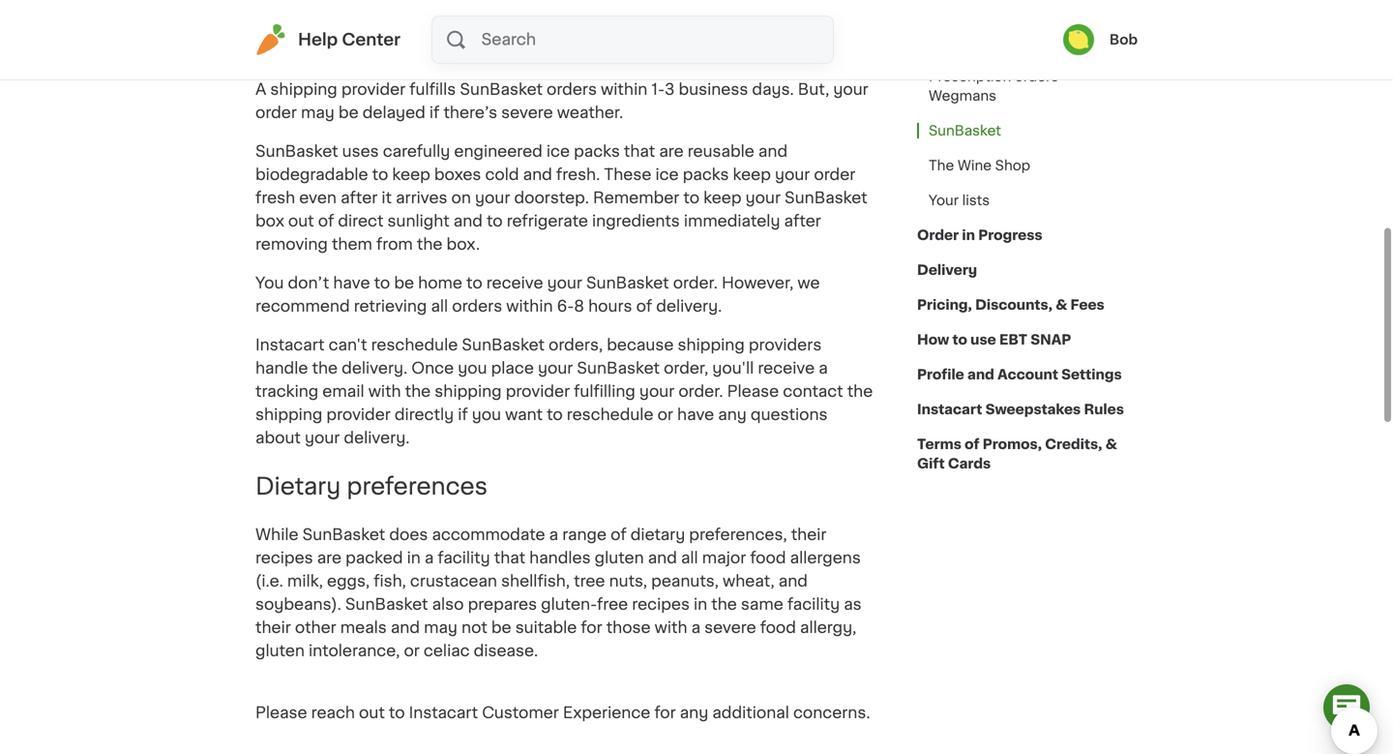 Task type: locate. For each thing, give the bounding box(es) containing it.
0 horizontal spatial with
[[368, 384, 401, 399]]

ice up fresh.
[[547, 144, 570, 159]]

1 vertical spatial their
[[256, 620, 291, 635]]

delivery up a
[[256, 30, 352, 53]]

in down peanuts,
[[694, 597, 708, 612]]

0 horizontal spatial severe
[[502, 105, 553, 121]]

1 horizontal spatial recipes
[[632, 597, 690, 612]]

2 horizontal spatial in
[[963, 228, 976, 242]]

0 horizontal spatial &
[[1056, 298, 1068, 312]]

fish,
[[374, 573, 406, 589]]

instacart inside instacart can't reschedule sunbasket orders, because shipping providers handle the delivery. once you place your sunbasket order, you'll receive a tracking email with the shipping provider fulfilling your order. please contact the shipping provider directly if you want to reschedule or have any questions about your delivery.
[[256, 337, 325, 353]]

2 — from the top
[[1063, 70, 1078, 83]]

keep up immediately
[[704, 190, 742, 206]]

the down wheat,
[[712, 597, 737, 612]]

if down fulfills
[[430, 105, 440, 121]]

free
[[597, 597, 628, 612]]

0 vertical spatial with
[[368, 384, 401, 399]]

prescription
[[929, 15, 1012, 29], [929, 70, 1012, 83]]

1 vertical spatial prescription
[[929, 70, 1012, 83]]

0 vertical spatial prescription
[[929, 15, 1012, 29]]

0 vertical spatial food
[[750, 550, 786, 566]]

sunlight
[[388, 214, 450, 229]]

that inside sunbasket uses carefully engineered ice packs that are reusable and biodegradable to keep boxes cold and fresh. these ice packs keep your order fresh even after it arrives on your doorstep. remember to keep your sunbasket box out of direct sunlight and to refrigerate ingredients immediately after removing them from the box.
[[624, 144, 656, 159]]

orders inside prescription orders — wegmans
[[1015, 70, 1059, 83]]

soybeans).
[[256, 597, 342, 612]]

celiac
[[424, 643, 470, 659]]

1 prescription from the top
[[929, 15, 1012, 29]]

of inside you don't have to be home to receive your sunbasket order. however, we recommend retrieving all orders within 6-8 hours of delivery.
[[637, 299, 653, 314]]

please inside instacart can't reschedule sunbasket orders, because shipping providers handle the delivery. once you place your sunbasket order, you'll receive a tracking email with the shipping provider fulfilling your order. please contact the shipping provider directly if you want to reschedule or have any questions about your delivery.
[[728, 384, 779, 399]]

receive down refrigerate
[[487, 276, 544, 291]]

to
[[372, 167, 388, 183], [684, 190, 700, 206], [487, 214, 503, 229], [374, 276, 390, 291], [467, 276, 483, 291], [953, 333, 968, 347], [547, 407, 563, 423], [389, 705, 405, 721]]

with inside instacart can't reschedule sunbasket orders, because shipping providers handle the delivery. once you place your sunbasket order, you'll receive a tracking email with the shipping provider fulfilling your order. please contact the shipping provider directly if you want to reschedule or have any questions about your delivery.
[[368, 384, 401, 399]]

1 horizontal spatial reschedule
[[567, 407, 654, 423]]

however,
[[722, 276, 794, 291]]

be inside a shipping provider fulfills sunbasket orders within 1-3 business days. but, your order may be delayed if there's severe weather.
[[339, 105, 359, 121]]

the inside while sunbasket does accommodate a range of dietary preferences, their recipes are packed in a facility that handles gluten and all major food allergens (i.e. milk, eggs, fish, crustacean shellfish, tree nuts, peanuts, wheat, and soybeans). sunbasket also prepares gluten-free recipes in the same facility as their other meals and may not be suitable for those with a severe food allergy, gluten intolerance, or celiac disease.
[[712, 597, 737, 612]]

1 vertical spatial after
[[785, 214, 822, 229]]

a up handles
[[549, 527, 559, 543]]

preferences,
[[689, 527, 788, 543]]

1 vertical spatial any
[[680, 705, 709, 721]]

their down soybeans).
[[256, 620, 291, 635]]

a up contact
[[819, 361, 828, 376]]

within
[[601, 82, 648, 97], [507, 299, 553, 314]]

delivery. inside you don't have to be home to receive your sunbasket order. however, we recommend retrieving all orders within 6-8 hours of delivery.
[[657, 299, 722, 314]]

for inside while sunbasket does accommodate a range of dietary preferences, their recipes are packed in a facility that handles gluten and all major food allergens (i.e. milk, eggs, fish, crustacean shellfish, tree nuts, peanuts, wheat, and soybeans). sunbasket also prepares gluten-free recipes in the same facility as their other meals and may not be suitable for those with a severe food allergy, gluten intolerance, or celiac disease.
[[581, 620, 603, 635]]

0 vertical spatial instacart
[[256, 337, 325, 353]]

1 vertical spatial reschedule
[[567, 407, 654, 423]]

and up "box."
[[454, 214, 483, 229]]

order in progress
[[918, 228, 1043, 242]]

fees
[[1071, 298, 1105, 312]]

1 horizontal spatial within
[[601, 82, 648, 97]]

have down order,
[[678, 407, 715, 423]]

packs down reusable
[[683, 167, 729, 183]]

order down but,
[[814, 167, 856, 183]]

instacart down profile
[[918, 403, 983, 416]]

uses
[[342, 144, 379, 159]]

rules
[[1085, 403, 1125, 416]]

may up biodegradable
[[301, 105, 335, 121]]

a down does
[[425, 550, 434, 566]]

0 horizontal spatial order
[[256, 105, 297, 121]]

1 vertical spatial if
[[458, 407, 468, 423]]

severe inside a shipping provider fulfills sunbasket orders within 1-3 business days. but, your order may be delayed if there's severe weather.
[[502, 105, 553, 121]]

2 vertical spatial be
[[492, 620, 512, 635]]

recipes down peanuts,
[[632, 597, 690, 612]]

to inside instacart can't reschedule sunbasket orders, because shipping providers handle the delivery. once you place your sunbasket order, you'll receive a tracking email with the shipping provider fulfilling your order. please contact the shipping provider directly if you want to reschedule or have any questions about your delivery.
[[547, 407, 563, 423]]

0 horizontal spatial gluten
[[256, 643, 305, 659]]

order. down order,
[[679, 384, 724, 399]]

2 vertical spatial provider
[[327, 407, 391, 423]]

don't
[[288, 276, 329, 291]]

box.
[[447, 237, 480, 252]]

be up uses
[[339, 105, 359, 121]]

1 horizontal spatial gluten
[[595, 550, 644, 566]]

and
[[759, 144, 788, 159], [523, 167, 553, 183], [454, 214, 483, 229], [968, 368, 995, 381], [648, 550, 677, 566], [779, 573, 808, 589], [391, 620, 420, 635]]

please down you'll
[[728, 384, 779, 399]]

weather.
[[557, 105, 624, 121]]

gluten up nuts,
[[595, 550, 644, 566]]

cards
[[948, 457, 991, 470]]

it
[[382, 190, 392, 206]]

facility up allergy,
[[788, 597, 840, 612]]

out right reach
[[359, 705, 385, 721]]

& inside terms of promos, credits, & gift cards
[[1106, 438, 1118, 451]]

intolerance,
[[309, 643, 400, 659]]

0 vertical spatial recipes
[[256, 550, 313, 566]]

all up peanuts,
[[681, 550, 699, 566]]

sunbasket down wegmans
[[929, 124, 1002, 137]]

0 vertical spatial facility
[[438, 550, 490, 566]]

concerns.
[[794, 705, 871, 721]]

orders down prescription orders — costco link
[[1015, 70, 1059, 83]]

1 horizontal spatial or
[[658, 407, 674, 423]]

can't
[[329, 337, 367, 353]]

out up removing
[[288, 214, 314, 229]]

0 vertical spatial please
[[728, 384, 779, 399]]

0 vertical spatial may
[[301, 105, 335, 121]]

prescription up wegmans
[[929, 70, 1012, 83]]

& down rules
[[1106, 438, 1118, 451]]

credits,
[[1046, 438, 1103, 451]]

keep down reusable
[[733, 167, 771, 183]]

to up it
[[372, 167, 388, 183]]

may inside while sunbasket does accommodate a range of dietary preferences, their recipes are packed in a facility that handles gluten and all major food allergens (i.e. milk, eggs, fish, crustacean shellfish, tree nuts, peanuts, wheat, and soybeans). sunbasket also prepares gluten-free recipes in the same facility as their other meals and may not be suitable for those with a severe food allergy, gluten intolerance, or celiac disease.
[[424, 620, 458, 635]]

are up eggs,
[[317, 550, 342, 566]]

0 vertical spatial order.
[[673, 276, 718, 291]]

1 horizontal spatial with
[[655, 620, 688, 635]]

1 vertical spatial within
[[507, 299, 553, 314]]

order inside a shipping provider fulfills sunbasket orders within 1-3 business days. but, your order may be delayed if there's severe weather.
[[256, 105, 297, 121]]

suitable
[[516, 620, 577, 635]]

if
[[430, 105, 440, 121], [458, 407, 468, 423]]

provider up delayed
[[341, 82, 406, 97]]

may up celiac
[[424, 620, 458, 635]]

1 horizontal spatial any
[[718, 407, 747, 423]]

1 horizontal spatial if
[[458, 407, 468, 423]]

prescription inside prescription orders — costco
[[929, 15, 1012, 29]]

for down free
[[581, 620, 603, 635]]

terms of promos, credits, & gift cards
[[918, 438, 1118, 470]]

0 horizontal spatial or
[[404, 643, 420, 659]]

receive inside instacart can't reschedule sunbasket orders, because shipping providers handle the delivery. once you place your sunbasket order, you'll receive a tracking email with the shipping provider fulfilling your order. please contact the shipping provider directly if you want to reschedule or have any questions about your delivery.
[[758, 361, 815, 376]]

facility up crustacean at the bottom left of page
[[438, 550, 490, 566]]

or inside instacart can't reschedule sunbasket orders, because shipping providers handle the delivery. once you place your sunbasket order, you'll receive a tracking email with the shipping provider fulfilling your order. please contact the shipping provider directly if you want to reschedule or have any questions about your delivery.
[[658, 407, 674, 423]]

remember
[[593, 190, 680, 206]]

1 vertical spatial that
[[494, 550, 526, 566]]

delivery.
[[657, 299, 722, 314], [342, 361, 408, 376], [344, 430, 410, 446]]

0 horizontal spatial may
[[301, 105, 335, 121]]

want
[[505, 407, 543, 423]]

hours
[[589, 299, 633, 314]]

nuts,
[[609, 573, 648, 589]]

1 — from the top
[[1063, 15, 1078, 29]]

instacart sweepstakes rules link
[[918, 392, 1125, 427]]

reusable
[[688, 144, 755, 159]]

allergy,
[[800, 620, 857, 635]]

1 vertical spatial receive
[[758, 361, 815, 376]]

dietary
[[256, 475, 341, 498]]

1 vertical spatial severe
[[705, 620, 757, 635]]

gluten
[[595, 550, 644, 566], [256, 643, 305, 659]]

shipping down "tracking"
[[256, 407, 323, 423]]

reach
[[311, 705, 355, 721]]

0 horizontal spatial packs
[[574, 144, 620, 159]]

your inside a shipping provider fulfills sunbasket orders within 1-3 business days. but, your order may be delayed if there's severe weather.
[[834, 82, 869, 97]]

packed
[[346, 550, 403, 566]]

1 vertical spatial —
[[1063, 70, 1078, 83]]

on
[[452, 190, 471, 206]]

to right want
[[547, 407, 563, 423]]

2 vertical spatial in
[[694, 597, 708, 612]]

delivery
[[256, 30, 352, 53], [918, 263, 978, 277]]

a
[[819, 361, 828, 376], [549, 527, 559, 543], [425, 550, 434, 566], [692, 620, 701, 635]]

or
[[658, 407, 674, 423], [404, 643, 420, 659]]

please left reach
[[256, 705, 307, 721]]

0 horizontal spatial receive
[[487, 276, 544, 291]]

0 vertical spatial out
[[288, 214, 314, 229]]

1 vertical spatial or
[[404, 643, 420, 659]]

1 horizontal spatial &
[[1106, 438, 1118, 451]]

orders left user avatar
[[1015, 15, 1059, 29]]

0 horizontal spatial be
[[339, 105, 359, 121]]

1 horizontal spatial all
[[681, 550, 699, 566]]

sunbasket down fish,
[[345, 597, 428, 612]]

to left use
[[953, 333, 968, 347]]

& left fees
[[1056, 298, 1068, 312]]

or down order,
[[658, 407, 674, 423]]

provider down 'email'
[[327, 407, 391, 423]]

you left want
[[472, 407, 501, 423]]

packs
[[574, 144, 620, 159], [683, 167, 729, 183]]

shipping
[[270, 82, 338, 97], [678, 337, 745, 353], [435, 384, 502, 399], [256, 407, 323, 423]]

2 horizontal spatial be
[[492, 620, 512, 635]]

delivery. down can't at the left top of page
[[342, 361, 408, 376]]

to down cold at the top left of the page
[[487, 214, 503, 229]]

orders up weather.
[[547, 82, 597, 97]]

severe
[[502, 105, 553, 121], [705, 620, 757, 635]]

in down does
[[407, 550, 421, 566]]

same
[[741, 597, 784, 612]]

1 vertical spatial food
[[761, 620, 797, 635]]

1 horizontal spatial may
[[424, 620, 458, 635]]

please reach out to instacart customer experience for any additional concerns.
[[256, 705, 871, 721]]

order. left however,
[[673, 276, 718, 291]]

of right the range
[[611, 527, 627, 543]]

all down "home"
[[431, 299, 448, 314]]

1 vertical spatial are
[[317, 550, 342, 566]]

prescription inside prescription orders — wegmans
[[929, 70, 1012, 83]]

0 horizontal spatial their
[[256, 620, 291, 635]]

0 vertical spatial &
[[1056, 298, 1068, 312]]

additional
[[713, 705, 790, 721]]

sunbasket up fulfilling
[[577, 361, 660, 376]]

0 vertical spatial for
[[581, 620, 603, 635]]

are left reusable
[[659, 144, 684, 159]]

all
[[431, 299, 448, 314], [681, 550, 699, 566]]

a inside instacart can't reschedule sunbasket orders, because shipping providers handle the delivery. once you place your sunbasket order, you'll receive a tracking email with the shipping provider fulfilling your order. please contact the shipping provider directly if you want to reschedule or have any questions about your delivery.
[[819, 361, 828, 376]]

instacart
[[256, 337, 325, 353], [918, 403, 983, 416], [409, 705, 478, 721]]

shipping down once
[[435, 384, 502, 399]]

of inside sunbasket uses carefully engineered ice packs that are reusable and biodegradable to keep boxes cold and fresh. these ice packs keep your order fresh even after it arrives on your doorstep. remember to keep your sunbasket box out of direct sunlight and to refrigerate ingredients immediately after removing them from the box.
[[318, 214, 334, 229]]

be inside you don't have to be home to receive your sunbasket order. however, we recommend retrieving all orders within 6-8 hours of delivery.
[[394, 276, 414, 291]]

1 horizontal spatial receive
[[758, 361, 815, 376]]

1 horizontal spatial are
[[659, 144, 684, 159]]

use
[[971, 333, 997, 347]]

questions
[[751, 407, 828, 423]]

any
[[718, 407, 747, 423], [680, 705, 709, 721]]

contact
[[783, 384, 844, 399]]

be up retrieving
[[394, 276, 414, 291]]

business
[[679, 82, 749, 97]]

shipping inside a shipping provider fulfills sunbasket orders within 1-3 business days. but, your order may be delayed if there's severe weather.
[[270, 82, 338, 97]]

to up retrieving
[[374, 276, 390, 291]]

their up allergens
[[791, 527, 827, 543]]

shipping right a
[[270, 82, 338, 97]]

help center
[[298, 31, 401, 48]]

once
[[412, 361, 454, 376]]

1 vertical spatial delivery
[[918, 263, 978, 277]]

recipes down while
[[256, 550, 313, 566]]

how to use ebt snap link
[[918, 322, 1072, 357]]

0 vertical spatial reschedule
[[371, 337, 458, 353]]

promos,
[[983, 438, 1042, 451]]

1 vertical spatial delivery.
[[342, 361, 408, 376]]

— inside prescription orders — costco
[[1063, 15, 1078, 29]]

8
[[574, 299, 585, 314]]

that down 'accommodate'
[[494, 550, 526, 566]]

order
[[918, 228, 959, 242]]

within left 1-
[[601, 82, 648, 97]]

— inside prescription orders — wegmans
[[1063, 70, 1078, 83]]

have down them
[[333, 276, 370, 291]]

1 vertical spatial instacart
[[918, 403, 983, 416]]

facility
[[438, 550, 490, 566], [788, 597, 840, 612]]

and down dietary
[[648, 550, 677, 566]]

lists
[[963, 194, 990, 207]]

the wine shop link
[[918, 148, 1043, 183]]

of up cards
[[965, 438, 980, 451]]

and right the meals
[[391, 620, 420, 635]]

1 horizontal spatial out
[[359, 705, 385, 721]]

0 vertical spatial if
[[430, 105, 440, 121]]

1 vertical spatial for
[[655, 705, 676, 721]]

1 vertical spatial facility
[[788, 597, 840, 612]]

reschedule down fulfilling
[[567, 407, 654, 423]]

0 vertical spatial their
[[791, 527, 827, 543]]

packs up fresh.
[[574, 144, 620, 159]]

handle
[[256, 361, 308, 376]]

because
[[607, 337, 674, 353]]

1 vertical spatial you
[[472, 407, 501, 423]]

any down you'll
[[718, 407, 747, 423]]

sunbasket up hours
[[587, 276, 669, 291]]

0 vertical spatial gluten
[[595, 550, 644, 566]]

0 vertical spatial have
[[333, 276, 370, 291]]

0 vertical spatial be
[[339, 105, 359, 121]]

if right directly
[[458, 407, 468, 423]]

out
[[288, 214, 314, 229], [359, 705, 385, 721]]

profile and account settings
[[918, 368, 1122, 381]]

1 horizontal spatial order
[[814, 167, 856, 183]]

1 vertical spatial in
[[407, 550, 421, 566]]

severe down the same
[[705, 620, 757, 635]]

prescription up costco
[[929, 15, 1012, 29]]

receive down providers
[[758, 361, 815, 376]]

food
[[750, 550, 786, 566], [761, 620, 797, 635]]

arrives
[[396, 190, 448, 206]]

their
[[791, 527, 827, 543], [256, 620, 291, 635]]

1 horizontal spatial instacart
[[409, 705, 478, 721]]

1 horizontal spatial delivery
[[918, 263, 978, 277]]

delivery up pricing,
[[918, 263, 978, 277]]

1 horizontal spatial in
[[694, 597, 708, 612]]

1 horizontal spatial for
[[655, 705, 676, 721]]

user avatar image
[[1064, 24, 1095, 55]]

ice up remember
[[656, 167, 679, 183]]

0 vertical spatial delivery
[[256, 30, 352, 53]]

0 horizontal spatial instacart
[[256, 337, 325, 353]]

the inside sunbasket uses carefully engineered ice packs that are reusable and biodegradable to keep boxes cold and fresh. these ice packs keep your order fresh even after it arrives on your doorstep. remember to keep your sunbasket box out of direct sunlight and to refrigerate ingredients immediately after removing them from the box.
[[417, 237, 443, 252]]

2 prescription from the top
[[929, 70, 1012, 83]]

terms of promos, credits, & gift cards link
[[918, 427, 1138, 481]]

retrieving
[[354, 299, 427, 314]]

food down the same
[[761, 620, 797, 635]]

1 vertical spatial ice
[[656, 167, 679, 183]]

0 horizontal spatial if
[[430, 105, 440, 121]]

1 vertical spatial with
[[655, 620, 688, 635]]

1 vertical spatial gluten
[[256, 643, 305, 659]]

in right order
[[963, 228, 976, 242]]

be down prepares
[[492, 620, 512, 635]]

after up we
[[785, 214, 822, 229]]

0 vertical spatial within
[[601, 82, 648, 97]]

sunbasket up we
[[785, 190, 868, 206]]

0 horizontal spatial within
[[507, 299, 553, 314]]

orders
[[1015, 15, 1059, 29], [1015, 70, 1059, 83], [547, 82, 597, 97], [452, 299, 503, 314]]

provider
[[341, 82, 406, 97], [506, 384, 570, 399], [327, 407, 391, 423]]

profile
[[918, 368, 965, 381]]

while
[[256, 527, 299, 543]]

1 vertical spatial all
[[681, 550, 699, 566]]

severe up engineered
[[502, 105, 553, 121]]

0 horizontal spatial for
[[581, 620, 603, 635]]

tree
[[574, 573, 605, 589]]

1 horizontal spatial have
[[678, 407, 715, 423]]

1 vertical spatial may
[[424, 620, 458, 635]]

orders down "home"
[[452, 299, 503, 314]]

and right reusable
[[759, 144, 788, 159]]

directly
[[395, 407, 454, 423]]

provider up want
[[506, 384, 570, 399]]

with right 'email'
[[368, 384, 401, 399]]

0 vertical spatial receive
[[487, 276, 544, 291]]

out inside sunbasket uses carefully engineered ice packs that are reusable and biodegradable to keep boxes cold and fresh. these ice packs keep your order fresh even after it arrives on your doorstep. remember to keep your sunbasket box out of direct sunlight and to refrigerate ingredients immediately after removing them from the box.
[[288, 214, 314, 229]]

sunbasket inside sunbasket link
[[929, 124, 1002, 137]]

0 vertical spatial order
[[256, 105, 297, 121]]

the down sunlight at the top left of page
[[417, 237, 443, 252]]

1 vertical spatial out
[[359, 705, 385, 721]]

within left 6-
[[507, 299, 553, 314]]

0 vertical spatial all
[[431, 299, 448, 314]]

1 horizontal spatial facility
[[788, 597, 840, 612]]

reschedule up once
[[371, 337, 458, 353]]

instacart can't reschedule sunbasket orders, because shipping providers handle the delivery. once you place your sunbasket order, you'll receive a tracking email with the shipping provider fulfilling your order. please contact the shipping provider directly if you want to reschedule or have any questions about your delivery.
[[256, 337, 873, 446]]

2 horizontal spatial instacart
[[918, 403, 983, 416]]

a
[[256, 82, 267, 97]]



Task type: describe. For each thing, give the bounding box(es) containing it.
from
[[376, 237, 413, 252]]

orders,
[[549, 337, 603, 353]]

wegmans
[[929, 89, 997, 103]]

email
[[323, 384, 365, 399]]

settings
[[1062, 368, 1122, 381]]

dietary preferences
[[256, 475, 488, 498]]

are inside sunbasket uses carefully engineered ice packs that are reusable and biodegradable to keep boxes cold and fresh. these ice packs keep your order fresh even after it arrives on your doorstep. remember to keep your sunbasket box out of direct sunlight and to refrigerate ingredients immediately after removing them from the box.
[[659, 144, 684, 159]]

to up immediately
[[684, 190, 700, 206]]

a shipping provider fulfills sunbasket orders within 1-3 business days. but, your order may be delayed if there's severe weather.
[[256, 82, 869, 121]]

to right reach
[[389, 705, 405, 721]]

prescription for costco
[[929, 15, 1012, 29]]

6-
[[557, 299, 574, 314]]

the up directly
[[405, 384, 431, 399]]

customer
[[482, 705, 559, 721]]

may inside a shipping provider fulfills sunbasket orders within 1-3 business days. but, your order may be delayed if there's severe weather.
[[301, 105, 335, 121]]

severe inside while sunbasket does accommodate a range of dietary preferences, their recipes are packed in a facility that handles gluten and all major food allergens (i.e. milk, eggs, fish, crustacean shellfish, tree nuts, peanuts, wheat, and soybeans). sunbasket also prepares gluten-free recipes in the same facility as their other meals and may not be suitable for those with a severe food allergy, gluten intolerance, or celiac disease.
[[705, 620, 757, 635]]

0 horizontal spatial delivery
[[256, 30, 352, 53]]

meals
[[340, 620, 387, 635]]

0 horizontal spatial reschedule
[[371, 337, 458, 353]]

snap
[[1031, 333, 1072, 347]]

refrigerate
[[507, 214, 588, 229]]

profile and account settings link
[[918, 357, 1122, 392]]

instacart sweepstakes rules
[[918, 403, 1125, 416]]

if inside a shipping provider fulfills sunbasket orders within 1-3 business days. but, your order may be delayed if there's severe weather.
[[430, 105, 440, 121]]

the right contact
[[848, 384, 873, 399]]

delivery link
[[918, 253, 978, 287]]

orders inside you don't have to be home to receive your sunbasket order. however, we recommend retrieving all orders within 6-8 hours of delivery.
[[452, 299, 503, 314]]

have inside instacart can't reschedule sunbasket orders, because shipping providers handle the delivery. once you place your sunbasket order, you'll receive a tracking email with the shipping provider fulfilling your order. please contact the shipping provider directly if you want to reschedule or have any questions about your delivery.
[[678, 407, 715, 423]]

tracking
[[256, 384, 319, 399]]

instacart for instacart can't reschedule sunbasket orders, because shipping providers handle the delivery. once you place your sunbasket order, you'll receive a tracking email with the shipping provider fulfilling your order. please contact the shipping provider directly if you want to reschedule or have any questions about your delivery.
[[256, 337, 325, 353]]

wine
[[958, 159, 992, 172]]

disease.
[[474, 643, 538, 659]]

2 vertical spatial instacart
[[409, 705, 478, 721]]

the wine shop
[[929, 159, 1031, 172]]

all inside you don't have to be home to receive your sunbasket order. however, we recommend retrieving all orders within 6-8 hours of delivery.
[[431, 299, 448, 314]]

of inside terms of promos, credits, & gift cards
[[965, 438, 980, 451]]

there's
[[444, 105, 498, 121]]

with inside while sunbasket does accommodate a range of dietary preferences, their recipes are packed in a facility that handles gluten and all major food allergens (i.e. milk, eggs, fish, crustacean shellfish, tree nuts, peanuts, wheat, and soybeans). sunbasket also prepares gluten-free recipes in the same facility as their other meals and may not be suitable for those with a severe food allergy, gluten intolerance, or celiac disease.
[[655, 620, 688, 635]]

1 horizontal spatial after
[[785, 214, 822, 229]]

and up the same
[[779, 573, 808, 589]]

3
[[665, 82, 675, 97]]

the up 'email'
[[312, 361, 338, 376]]

gift
[[918, 457, 945, 470]]

0 horizontal spatial recipes
[[256, 550, 313, 566]]

place
[[491, 361, 534, 376]]

order inside sunbasket uses carefully engineered ice packs that are reusable and biodegradable to keep boxes cold and fresh. these ice packs keep your order fresh even after it arrives on your doorstep. remember to keep your sunbasket box out of direct sunlight and to refrigerate ingredients immediately after removing them from the box.
[[814, 167, 856, 183]]

handles
[[530, 550, 591, 566]]

cold
[[485, 167, 519, 183]]

not
[[462, 620, 488, 635]]

ebt
[[1000, 333, 1028, 347]]

0 vertical spatial you
[[458, 361, 487, 376]]

0 vertical spatial packs
[[574, 144, 620, 159]]

bob link
[[1064, 24, 1138, 55]]

within inside a shipping provider fulfills sunbasket orders within 1-3 business days. but, your order may be delayed if there's severe weather.
[[601, 82, 648, 97]]

your
[[929, 194, 959, 207]]

sunbasket up packed
[[303, 527, 385, 543]]

crustacean
[[410, 573, 497, 589]]

1 vertical spatial recipes
[[632, 597, 690, 612]]

your inside you don't have to be home to receive your sunbasket order. however, we recommend retrieving all orders within 6-8 hours of delivery.
[[547, 276, 583, 291]]

major
[[702, 550, 747, 566]]

you don't have to be home to receive your sunbasket order. however, we recommend retrieving all orders within 6-8 hours of delivery.
[[256, 276, 820, 314]]

sunbasket uses carefully engineered ice packs that are reusable and biodegradable to keep boxes cold and fresh. these ice packs keep your order fresh even after it arrives on your doorstep. remember to keep your sunbasket box out of direct sunlight and to refrigerate ingredients immediately after removing them from the box.
[[256, 144, 868, 252]]

prescription for wegmans
[[929, 70, 1012, 83]]

or inside while sunbasket does accommodate a range of dietary preferences, their recipes are packed in a facility that handles gluten and all major food allergens (i.e. milk, eggs, fish, crustacean shellfish, tree nuts, peanuts, wheat, and soybeans). sunbasket also prepares gluten-free recipes in the same facility as their other meals and may not be suitable for those with a severe food allergy, gluten intolerance, or celiac disease.
[[404, 643, 420, 659]]

fulfilling
[[574, 384, 636, 399]]

provider inside a shipping provider fulfills sunbasket orders within 1-3 business days. but, your order may be delayed if there's severe weather.
[[341, 82, 406, 97]]

providers
[[749, 337, 822, 353]]

sunbasket up place
[[462, 337, 545, 353]]

the
[[929, 159, 955, 172]]

center
[[342, 31, 401, 48]]

boxes
[[434, 167, 481, 183]]

keep down carefully
[[392, 167, 431, 183]]

0 horizontal spatial in
[[407, 550, 421, 566]]

0 horizontal spatial ice
[[547, 144, 570, 159]]

order. inside you don't have to be home to receive your sunbasket order. however, we recommend retrieving all orders within 6-8 hours of delivery.
[[673, 276, 718, 291]]

prescription orders — costco link
[[918, 5, 1138, 59]]

orders inside a shipping provider fulfills sunbasket orders within 1-3 business days. but, your order may be delayed if there's severe weather.
[[547, 82, 597, 97]]

1 vertical spatial provider
[[506, 384, 570, 399]]

a down peanuts,
[[692, 620, 701, 635]]

2 vertical spatial delivery.
[[344, 430, 410, 446]]

order,
[[664, 361, 709, 376]]

1-
[[652, 82, 665, 97]]

all inside while sunbasket does accommodate a range of dietary preferences, their recipes are packed in a facility that handles gluten and all major food allergens (i.e. milk, eggs, fish, crustacean shellfish, tree nuts, peanuts, wheat, and soybeans). sunbasket also prepares gluten-free recipes in the same facility as their other meals and may not be suitable for those with a severe food allergy, gluten intolerance, or celiac disease.
[[681, 550, 699, 566]]

receive inside you don't have to be home to receive your sunbasket order. however, we recommend retrieving all orders within 6-8 hours of delivery.
[[487, 276, 544, 291]]

even
[[299, 190, 337, 206]]

dietary
[[631, 527, 686, 543]]

Search search field
[[480, 16, 833, 63]]

are inside while sunbasket does accommodate a range of dietary preferences, their recipes are packed in a facility that handles gluten and all major food allergens (i.e. milk, eggs, fish, crustacean shellfish, tree nuts, peanuts, wheat, and soybeans). sunbasket also prepares gluten-free recipes in the same facility as their other meals and may not be suitable for those with a severe food allergy, gluten intolerance, or celiac disease.
[[317, 550, 342, 566]]

0 horizontal spatial please
[[256, 705, 307, 721]]

instacart for instacart sweepstakes rules
[[918, 403, 983, 416]]

preferences
[[347, 475, 488, 498]]

order. inside instacart can't reschedule sunbasket orders, because shipping providers handle the delivery. once you place your sunbasket order, you'll receive a tracking email with the shipping provider fulfilling your order. please contact the shipping provider directly if you want to reschedule or have any questions about your delivery.
[[679, 384, 724, 399]]

shop
[[996, 159, 1031, 172]]

— for prescription orders — costco
[[1063, 15, 1078, 29]]

any inside instacart can't reschedule sunbasket orders, because shipping providers handle the delivery. once you place your sunbasket order, you'll receive a tracking email with the shipping provider fulfilling your order. please contact the shipping provider directly if you want to reschedule or have any questions about your delivery.
[[718, 407, 747, 423]]

account
[[998, 368, 1059, 381]]

accommodate
[[432, 527, 546, 543]]

of inside while sunbasket does accommodate a range of dietary preferences, their recipes are packed in a facility that handles gluten and all major food allergens (i.e. milk, eggs, fish, crustacean shellfish, tree nuts, peanuts, wheat, and soybeans). sunbasket also prepares gluten-free recipes in the same facility as their other meals and may not be suitable for those with a severe food allergy, gluten intolerance, or celiac disease.
[[611, 527, 627, 543]]

1 horizontal spatial their
[[791, 527, 827, 543]]

you
[[256, 276, 284, 291]]

sunbasket inside a shipping provider fulfills sunbasket orders within 1-3 business days. but, your order may be delayed if there's severe weather.
[[460, 82, 543, 97]]

be inside while sunbasket does accommodate a range of dietary preferences, their recipes are packed in a facility that handles gluten and all major food allergens (i.e. milk, eggs, fish, crustacean shellfish, tree nuts, peanuts, wheat, and soybeans). sunbasket also prepares gluten-free recipes in the same facility as their other meals and may not be suitable for those with a severe food allergy, gluten intolerance, or celiac disease.
[[492, 620, 512, 635]]

within inside you don't have to be home to receive your sunbasket order. however, we recommend retrieving all orders within 6-8 hours of delivery.
[[507, 299, 553, 314]]

in inside order in progress 'link'
[[963, 228, 976, 242]]

prepares
[[468, 597, 537, 612]]

box
[[256, 214, 284, 229]]

orders inside prescription orders — costco
[[1015, 15, 1059, 29]]

help center link
[[256, 24, 401, 55]]

your lists link
[[918, 183, 1002, 218]]

as
[[844, 597, 862, 612]]

carefully
[[383, 144, 450, 159]]

fresh.
[[556, 167, 600, 183]]

allergens
[[790, 550, 861, 566]]

0 horizontal spatial any
[[680, 705, 709, 721]]

pricing,
[[918, 298, 973, 312]]

wheat,
[[723, 573, 775, 589]]

0 horizontal spatial after
[[341, 190, 378, 206]]

1 horizontal spatial packs
[[683, 167, 729, 183]]

to right "home"
[[467, 276, 483, 291]]

shipping up you'll
[[678, 337, 745, 353]]

sunbasket up biodegradable
[[256, 144, 338, 159]]

have inside you don't have to be home to receive your sunbasket order. however, we recommend retrieving all orders within 6-8 hours of delivery.
[[333, 276, 370, 291]]

does
[[389, 527, 428, 543]]

instacart image
[[256, 24, 287, 55]]

home
[[418, 276, 463, 291]]

but,
[[798, 82, 830, 97]]

1 horizontal spatial ice
[[656, 167, 679, 183]]

fulfills
[[410, 82, 456, 97]]

you'll
[[713, 361, 754, 376]]

recommend
[[256, 299, 350, 314]]

if inside instacart can't reschedule sunbasket orders, because shipping providers handle the delivery. once you place your sunbasket order, you'll receive a tracking email with the shipping provider fulfilling your order. please contact the shipping provider directly if you want to reschedule or have any questions about your delivery.
[[458, 407, 468, 423]]

and down use
[[968, 368, 995, 381]]

(i.e.
[[256, 573, 283, 589]]

sunbasket inside you don't have to be home to receive your sunbasket order. however, we recommend retrieving all orders within 6-8 hours of delivery.
[[587, 276, 669, 291]]

order in progress link
[[918, 218, 1043, 253]]

— for prescription orders — wegmans
[[1063, 70, 1078, 83]]

discounts,
[[976, 298, 1053, 312]]

them
[[332, 237, 373, 252]]

and up "doorstep."
[[523, 167, 553, 183]]

biodegradable
[[256, 167, 368, 183]]

direct
[[338, 214, 384, 229]]

we
[[798, 276, 820, 291]]

about
[[256, 430, 301, 446]]

delayed
[[363, 105, 426, 121]]

that inside while sunbasket does accommodate a range of dietary preferences, their recipes are packed in a facility that handles gluten and all major food allergens (i.e. milk, eggs, fish, crustacean shellfish, tree nuts, peanuts, wheat, and soybeans). sunbasket also prepares gluten-free recipes in the same facility as their other meals and may not be suitable for those with a severe food allergy, gluten intolerance, or celiac disease.
[[494, 550, 526, 566]]



Task type: vqa. For each thing, say whether or not it's contained in the screenshot.
orders within the Prescription orders — Wegmans
yes



